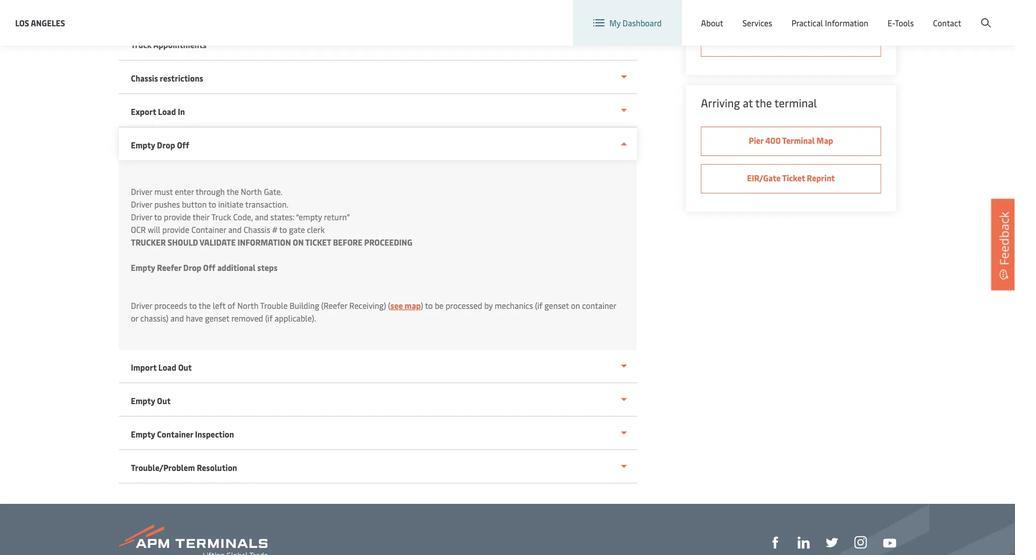 Task type: locate. For each thing, give the bounding box(es) containing it.
account
[[967, 9, 997, 20]]

1 horizontal spatial off
[[203, 262, 216, 273]]

empty container inspection button
[[119, 417, 638, 450]]

driver left pushes
[[131, 199, 152, 210]]

and inside ) to be processed by mechanics (if genset on container or chassis) and have genset removed (if applicable).
[[171, 313, 184, 324]]

import load out
[[131, 362, 192, 373]]

1 vertical spatial genset
[[205, 313, 230, 324]]

on
[[571, 300, 581, 311]]

inspection
[[195, 429, 234, 440]]

must
[[154, 186, 173, 197]]

out right import
[[178, 362, 192, 373]]

empty down export
[[131, 140, 155, 150]]

1 vertical spatial load
[[158, 362, 177, 373]]

button
[[182, 199, 207, 210]]

empty drop off button
[[119, 128, 638, 160]]

create
[[942, 9, 965, 20]]

1 horizontal spatial drop
[[183, 262, 202, 273]]

(
[[388, 300, 391, 311]]

empty down import
[[131, 395, 155, 406]]

chassis up information
[[244, 224, 270, 235]]

0 vertical spatial the
[[756, 95, 773, 110]]

off down validate
[[203, 262, 216, 273]]

map
[[405, 300, 421, 311]]

should
[[168, 237, 198, 248]]

provide up "should"
[[162, 224, 189, 235]]

container
[[583, 300, 617, 311]]

my dashboard
[[610, 17, 662, 28]]

and down transaction.
[[255, 212, 269, 222]]

driver
[[131, 186, 152, 197], [131, 199, 152, 210], [131, 212, 152, 222], [131, 300, 152, 311]]

0 horizontal spatial (if
[[265, 313, 273, 324]]

provide
[[164, 212, 191, 222], [162, 224, 189, 235]]

north up transaction.
[[241, 186, 262, 197]]

arriving at the terminal
[[702, 95, 818, 110]]

services
[[743, 17, 773, 28]]

genset down left
[[205, 313, 230, 324]]

eir/gate ticket reprint
[[748, 173, 836, 183]]

0 vertical spatial out
[[178, 362, 192, 373]]

container down their
[[191, 224, 226, 235]]

global menu
[[821, 10, 867, 20]]

truck left appointments
[[131, 39, 152, 50]]

(if
[[535, 300, 543, 311], [265, 313, 273, 324]]

applicable).
[[275, 313, 316, 324]]

feedback button
[[992, 199, 1016, 290]]

e-
[[888, 17, 896, 28]]

0 horizontal spatial genset
[[205, 313, 230, 324]]

off inside dropdown button
[[177, 140, 189, 150]]

their
[[193, 212, 210, 222]]

clerk
[[307, 224, 325, 235]]

2 vertical spatial and
[[171, 313, 184, 324]]

3 driver from the top
[[131, 212, 152, 222]]

chassis inside dropdown button
[[131, 73, 158, 84]]

genset
[[545, 300, 569, 311], [205, 313, 230, 324]]

empty out
[[131, 395, 171, 406]]

0 horizontal spatial and
[[171, 313, 184, 324]]

menu
[[846, 10, 867, 20]]

(if right mechanics
[[535, 300, 543, 311]]

1 vertical spatial the
[[227, 186, 239, 197]]

1 horizontal spatial the
[[227, 186, 239, 197]]

(if down trouble
[[265, 313, 273, 324]]

trouble/problem resolution button
[[119, 450, 638, 484]]

load left in
[[158, 106, 176, 117]]

switch location
[[731, 9, 788, 20]]

los angeles link
[[15, 16, 65, 29]]

practical
[[792, 17, 824, 28]]

1 horizontal spatial truck
[[211, 212, 231, 222]]

0 horizontal spatial off
[[177, 140, 189, 150]]

0 horizontal spatial the
[[199, 300, 211, 311]]

1 horizontal spatial (if
[[535, 300, 543, 311]]

empty down trucker at the top left of the page
[[131, 262, 155, 273]]

chassis up export
[[131, 73, 158, 84]]

switch location button
[[715, 9, 788, 20]]

1 vertical spatial container
[[157, 429, 193, 440]]

load inside export load in dropdown button
[[158, 106, 176, 117]]

or
[[131, 313, 138, 324]]

1 empty from the top
[[131, 140, 155, 150]]

)
[[421, 300, 424, 311]]

2 empty from the top
[[131, 262, 155, 273]]

0 vertical spatial off
[[177, 140, 189, 150]]

0 vertical spatial chassis
[[131, 73, 158, 84]]

2 horizontal spatial the
[[756, 95, 773, 110]]

the right at
[[756, 95, 773, 110]]

to right )
[[425, 300, 433, 311]]

0 vertical spatial truck
[[131, 39, 152, 50]]

1 load from the top
[[158, 106, 176, 117]]

off down in
[[177, 140, 189, 150]]

proceeding
[[365, 237, 413, 248]]

truck inside dropdown button
[[131, 39, 152, 50]]

container up trouble/problem resolution
[[157, 429, 193, 440]]

1 vertical spatial (if
[[265, 313, 273, 324]]

the
[[756, 95, 773, 110], [227, 186, 239, 197], [199, 300, 211, 311]]

2 load from the top
[[158, 362, 177, 373]]

driver up or
[[131, 300, 152, 311]]

out
[[178, 362, 192, 373], [157, 395, 171, 406]]

the left left
[[199, 300, 211, 311]]

0 vertical spatial and
[[255, 212, 269, 222]]

4 empty from the top
[[131, 429, 155, 440]]

north up removed
[[238, 300, 259, 311]]

out down import load out
[[157, 395, 171, 406]]

e-tools
[[888, 17, 915, 28]]

mechanics
[[495, 300, 533, 311]]

in
[[178, 106, 185, 117]]

receiving)
[[350, 300, 386, 311]]

"empty
[[296, 212, 322, 222]]

load inside import load out "dropdown button"
[[158, 362, 177, 373]]

my dashboard button
[[594, 0, 662, 46]]

states:
[[271, 212, 295, 222]]

the up initiate
[[227, 186, 239, 197]]

through
[[196, 186, 225, 197]]

see
[[391, 300, 403, 311]]

by
[[485, 300, 493, 311]]

0 vertical spatial genset
[[545, 300, 569, 311]]

2 vertical spatial the
[[199, 300, 211, 311]]

1 vertical spatial and
[[228, 224, 242, 235]]

driver up ocr at the left top of page
[[131, 212, 152, 222]]

empty down empty out
[[131, 429, 155, 440]]

on
[[293, 237, 304, 248]]

1 vertical spatial off
[[203, 262, 216, 273]]

youtube image
[[884, 539, 897, 548]]

empty
[[131, 140, 155, 150], [131, 262, 155, 273], [131, 395, 155, 406], [131, 429, 155, 440]]

to up have
[[189, 300, 197, 311]]

1 vertical spatial out
[[157, 395, 171, 406]]

drop inside dropdown button
[[157, 140, 175, 150]]

drop down export load in
[[157, 140, 175, 150]]

global
[[821, 10, 844, 20]]

to inside ) to be processed by mechanics (if genset on container or chassis) and have genset removed (if applicable).
[[425, 300, 433, 311]]

0 vertical spatial drop
[[157, 140, 175, 150]]

1 vertical spatial chassis
[[244, 224, 270, 235]]

truck down initiate
[[211, 212, 231, 222]]

be
[[435, 300, 444, 311]]

1 vertical spatial truck
[[211, 212, 231, 222]]

0 horizontal spatial chassis
[[131, 73, 158, 84]]

1 horizontal spatial chassis
[[244, 224, 270, 235]]

3 empty from the top
[[131, 395, 155, 406]]

and down proceeds
[[171, 313, 184, 324]]

apmt footer logo image
[[119, 524, 268, 555]]

0 horizontal spatial truck
[[131, 39, 152, 50]]

genset left on
[[545, 300, 569, 311]]

container
[[191, 224, 226, 235], [157, 429, 193, 440]]

driver must enter through the north gate. driver pushes button to initiate transaction. driver to provide their truck code, and states: "empty return" ocr will provide container and chassis # to gate clerk trucker should validate information on ticket before proceeding
[[131, 186, 413, 248]]

0 vertical spatial north
[[241, 186, 262, 197]]

0 vertical spatial container
[[191, 224, 226, 235]]

about button
[[702, 0, 724, 46]]

ticket
[[306, 237, 331, 248]]

e-tools button
[[888, 0, 915, 46]]

empty inside "dropdown button"
[[131, 395, 155, 406]]

load for export
[[158, 106, 176, 117]]

0 horizontal spatial drop
[[157, 140, 175, 150]]

to up will on the left top
[[154, 212, 162, 222]]

2 horizontal spatial and
[[255, 212, 269, 222]]

provide down pushes
[[164, 212, 191, 222]]

1 horizontal spatial genset
[[545, 300, 569, 311]]

north
[[241, 186, 262, 197], [238, 300, 259, 311]]

import load out button
[[119, 350, 638, 384]]

shape link
[[770, 535, 782, 549]]

processed
[[446, 300, 483, 311]]

chassis restrictions button
[[119, 61, 638, 94]]

and down code,
[[228, 224, 242, 235]]

the inside 'driver must enter through the north gate. driver pushes button to initiate transaction. driver to provide their truck code, and states: "empty return" ocr will provide container and chassis # to gate clerk trucker should validate information on ticket before proceeding'
[[227, 186, 239, 197]]

0 vertical spatial load
[[158, 106, 176, 117]]

drop right the 'reefer'
[[183, 262, 202, 273]]

reprint
[[808, 173, 836, 183]]

empty drop off
[[131, 140, 189, 150]]

load right import
[[158, 362, 177, 373]]

chassis inside 'driver must enter through the north gate. driver pushes button to initiate transaction. driver to provide their truck code, and states: "empty return" ocr will provide container and chassis # to gate clerk trucker should validate information on ticket before proceeding'
[[244, 224, 270, 235]]

driver left must
[[131, 186, 152, 197]]

chassis)
[[140, 313, 169, 324]]



Task type: vqa. For each thing, say whether or not it's contained in the screenshot.
apmt footer logo
yes



Task type: describe. For each thing, give the bounding box(es) containing it.
export
[[131, 106, 156, 117]]

practical information button
[[792, 0, 869, 46]]

eir/gate
[[748, 173, 781, 183]]

practical information
[[792, 17, 869, 28]]

chassis restrictions
[[131, 73, 203, 84]]

instagram link
[[855, 535, 868, 549]]

reefer
[[157, 262, 182, 273]]

map
[[817, 135, 834, 146]]

tools
[[896, 17, 915, 28]]

0 vertical spatial (if
[[535, 300, 543, 311]]

truck appointments
[[131, 39, 207, 50]]

(reefer
[[321, 300, 348, 311]]

2 driver from the top
[[131, 199, 152, 210]]

1 horizontal spatial out
[[178, 362, 192, 373]]

load for import
[[158, 362, 177, 373]]

export load in button
[[119, 94, 638, 128]]

code,
[[233, 212, 253, 222]]

empty reefer drop off additional steps
[[131, 262, 278, 273]]

container inside dropdown button
[[157, 429, 193, 440]]

0 horizontal spatial out
[[157, 395, 171, 406]]

additional
[[217, 262, 256, 273]]

of
[[228, 300, 236, 311]]

1 vertical spatial north
[[238, 300, 259, 311]]

you tube link
[[884, 536, 897, 548]]

driver proceeds to the left of north trouble building (reefer receiving) ( see map
[[131, 300, 421, 311]]

trouble/problem resolution
[[131, 462, 237, 473]]

empty container inspection
[[131, 429, 234, 440]]

information
[[238, 237, 291, 248]]

about
[[702, 17, 724, 28]]

truck inside 'driver must enter through the north gate. driver pushes button to initiate transaction. driver to provide their truck code, and states: "empty return" ocr will provide container and chassis # to gate clerk trucker should validate information on ticket before proceeding'
[[211, 212, 231, 222]]

) to be processed by mechanics (if genset on container or chassis) and have genset removed (if applicable).
[[131, 300, 617, 324]]

export load in
[[131, 106, 185, 117]]

los angeles
[[15, 17, 65, 28]]

at
[[743, 95, 753, 110]]

feedback
[[996, 212, 1013, 266]]

ticket
[[783, 173, 806, 183]]

los
[[15, 17, 29, 28]]

/
[[936, 9, 940, 20]]

empty drop off element
[[119, 160, 638, 350]]

before
[[333, 237, 363, 248]]

pier
[[750, 135, 764, 146]]

fill 44 link
[[827, 535, 839, 549]]

directions
[[773, 36, 811, 47]]

have
[[186, 313, 203, 324]]

1 horizontal spatial and
[[228, 224, 242, 235]]

my
[[610, 17, 621, 28]]

contact button
[[934, 0, 962, 46]]

left
[[213, 300, 226, 311]]

empty for empty container inspection
[[131, 429, 155, 440]]

ocr
[[131, 224, 146, 235]]

pier 400 terminal map link
[[702, 127, 882, 156]]

steps
[[258, 262, 278, 273]]

import
[[131, 362, 157, 373]]

location
[[757, 9, 788, 20]]

removed
[[232, 313, 263, 324]]

login / create account link
[[896, 0, 997, 30]]

global menu button
[[798, 0, 877, 30]]

return"
[[324, 212, 350, 222]]

linkedin__x28_alt_x29__3_ link
[[798, 535, 810, 549]]

1 vertical spatial provide
[[162, 224, 189, 235]]

container inside 'driver must enter through the north gate. driver pushes button to initiate transaction. driver to provide their truck code, and states: "empty return" ocr will provide container and chassis # to gate clerk trucker should validate information on ticket before proceeding'
[[191, 224, 226, 235]]

facebook image
[[770, 537, 782, 549]]

instagram image
[[855, 536, 868, 549]]

linkedin image
[[798, 537, 810, 549]]

services button
[[743, 0, 773, 46]]

#
[[272, 224, 278, 235]]

contact
[[934, 17, 962, 28]]

0 vertical spatial provide
[[164, 212, 191, 222]]

directions link
[[702, 27, 882, 57]]

1 vertical spatial drop
[[183, 262, 202, 273]]

truck appointments button
[[119, 27, 638, 61]]

empty for empty out
[[131, 395, 155, 406]]

dashboard
[[623, 17, 662, 28]]

information
[[826, 17, 869, 28]]

validate
[[200, 237, 236, 248]]

400
[[766, 135, 781, 146]]

1 driver from the top
[[131, 186, 152, 197]]

twitter image
[[827, 537, 839, 549]]

4 driver from the top
[[131, 300, 152, 311]]

empty for empty drop off
[[131, 140, 155, 150]]

to right # on the top left
[[279, 224, 287, 235]]

appointments
[[153, 39, 207, 50]]

login
[[915, 9, 935, 20]]

pushes
[[154, 199, 180, 210]]

login / create account
[[915, 9, 997, 20]]

north inside 'driver must enter through the north gate. driver pushes button to initiate transaction. driver to provide their truck code, and states: "empty return" ocr will provide container and chassis # to gate clerk trucker should validate information on ticket before proceeding'
[[241, 186, 262, 197]]

terminal
[[783, 135, 816, 146]]

trouble/problem
[[131, 462, 195, 473]]

angeles
[[31, 17, 65, 28]]

proceeds
[[154, 300, 187, 311]]

terminal
[[775, 95, 818, 110]]

empty for empty reefer drop off additional steps
[[131, 262, 155, 273]]

trucker
[[131, 237, 166, 248]]

arriving
[[702, 95, 741, 110]]

switch
[[731, 9, 755, 20]]

empty out button
[[119, 384, 638, 417]]

to down through
[[209, 199, 216, 210]]



